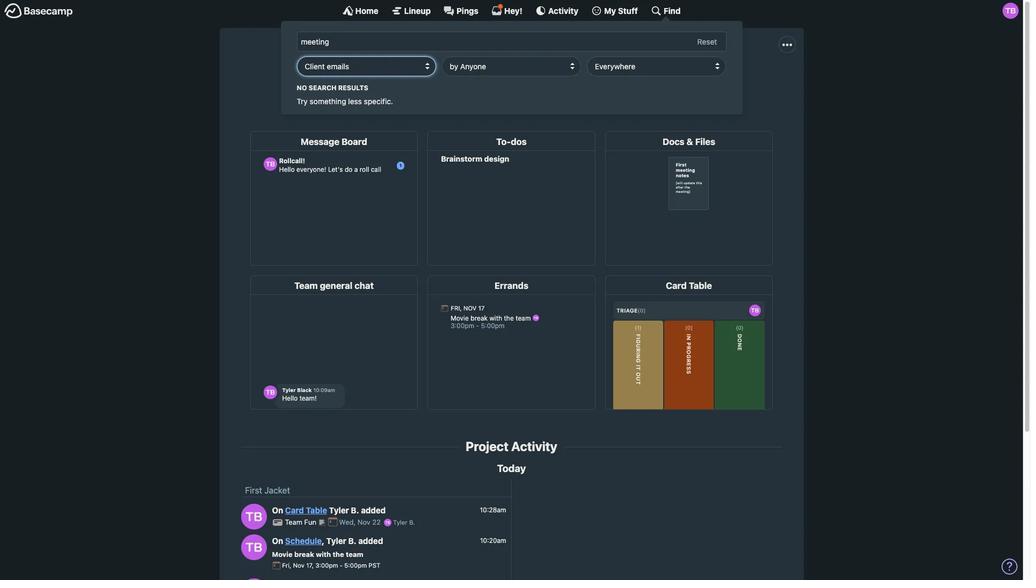 Task type: vqa. For each thing, say whether or not it's contained in the screenshot.
the activity within main element
yes



Task type: describe. For each thing, give the bounding box(es) containing it.
table
[[306, 506, 327, 515]]

stuff
[[618, 6, 638, 15]]

lot
[[655, 74, 671, 83]]

none reset field inside main element
[[692, 35, 723, 49]]

5:00pm
[[345, 562, 367, 569]]

movie break with the team link
[[272, 550, 364, 559]]

thinking
[[503, 74, 535, 83]]

first jacket link
[[245, 486, 290, 496]]

pings button
[[444, 5, 479, 16]]

first jacket let's create the first jacket of the company! i am thinking rabits and strips and colors! a lot of colors!
[[314, 49, 710, 83]]

specific.
[[364, 97, 393, 106]]

schedule
[[285, 536, 322, 546]]

1 vertical spatial tyler black image
[[384, 519, 392, 526]]

lineup
[[404, 6, 431, 15]]

movie break with the team fri, nov 17, 3:00pm -     5:00pm pst
[[272, 550, 380, 569]]

on for on schedule ,       tyler b. added
[[272, 536, 283, 546]]

team
[[285, 518, 303, 527]]

10:28am element
[[480, 506, 506, 514]]

tyler black image for on card table tyler b. added
[[241, 504, 267, 530]]

1 colors! from the left
[[619, 74, 645, 83]]

i
[[485, 74, 487, 83]]

tyler for tyler b. added
[[329, 506, 349, 515]]

1 vertical spatial activity
[[512, 439, 558, 454]]

team fun
[[285, 518, 318, 527]]

card
[[285, 506, 304, 515]]

movie
[[272, 550, 293, 559]]

jacket for first jacket let's create the first jacket of the company! i am thinking rabits and strips and colors! a lot of colors!
[[505, 49, 559, 70]]

the inside the movie break with the team fri, nov 17, 3:00pm -     5:00pm pst
[[333, 550, 344, 559]]

b. for ,       tyler b. added
[[348, 536, 357, 546]]

fun
[[304, 518, 316, 527]]

1 of from the left
[[420, 74, 427, 83]]

find
[[664, 6, 681, 15]]

1 vertical spatial tyler
[[393, 519, 408, 526]]

10:20am element
[[480, 537, 506, 545]]

22
[[373, 518, 381, 527]]

rabits
[[537, 74, 559, 83]]

lineup link
[[392, 5, 431, 16]]

no search results try something less specific.
[[297, 84, 393, 106]]

on schedule ,       tyler b. added
[[272, 536, 383, 546]]

find button
[[651, 5, 681, 16]]

Search for… search field
[[297, 32, 727, 52]]

10:20am
[[480, 537, 506, 545]]

-
[[340, 562, 343, 569]]

results
[[338, 84, 368, 92]]

less
[[348, 97, 362, 106]]



Task type: locate. For each thing, give the bounding box(es) containing it.
tyler up wed,
[[329, 506, 349, 515]]

10:28am
[[480, 506, 506, 514]]

0 horizontal spatial the
[[333, 550, 344, 559]]

0 horizontal spatial jacket
[[264, 486, 290, 496]]

on card table tyler b. added
[[272, 506, 386, 515]]

activity
[[548, 6, 579, 15], [512, 439, 558, 454]]

2 and from the left
[[602, 74, 616, 83]]

and right strips
[[602, 74, 616, 83]]

jacket up card at the left bottom of the page
[[264, 486, 290, 496]]

project activity
[[466, 439, 558, 454]]

tyler b.
[[392, 519, 415, 526]]

1 horizontal spatial nov
[[358, 518, 371, 527]]

first for first jacket let's create the first jacket of the company! i am thinking rabits and strips and colors! a lot of colors!
[[465, 49, 501, 70]]

17,
[[306, 562, 314, 569]]

0 vertical spatial jacket
[[505, 49, 559, 70]]

of right jacket
[[420, 74, 427, 83]]

1 and from the left
[[561, 74, 576, 83]]

my stuff
[[604, 6, 638, 15]]

0 vertical spatial b.
[[351, 506, 359, 515]]

jacket up thinking
[[505, 49, 559, 70]]

1 vertical spatial nov
[[293, 562, 305, 569]]

let's
[[314, 74, 333, 83]]

activity up today
[[512, 439, 558, 454]]

company!
[[445, 74, 483, 83]]

try something less specific. alert
[[297, 83, 727, 107]]

activity link
[[536, 5, 579, 16]]

no
[[297, 84, 307, 92]]

schedule link
[[285, 536, 322, 546]]

0 vertical spatial on
[[272, 506, 283, 515]]

on for on card table tyler b. added
[[272, 506, 283, 515]]

tyler right ,
[[327, 536, 346, 546]]

tyler black image
[[1003, 3, 1019, 19], [384, 519, 392, 526]]

1 horizontal spatial first
[[465, 49, 501, 70]]

first
[[377, 74, 392, 83]]

0 vertical spatial tyler black image
[[1003, 3, 1019, 19]]

my
[[604, 6, 616, 15]]

2 tyler black image from the top
[[241, 534, 267, 560]]

people on this project element
[[533, 85, 564, 118]]

wed,
[[339, 518, 356, 527]]

something
[[310, 97, 346, 106]]

1 vertical spatial tyler black image
[[241, 534, 267, 560]]

hey! button
[[492, 4, 523, 16]]

the up -
[[333, 550, 344, 559]]

pings
[[457, 6, 479, 15]]

1 vertical spatial first
[[245, 486, 262, 496]]

0 vertical spatial tyler black image
[[241, 504, 267, 530]]

first jacket
[[245, 486, 290, 496]]

nov left 17,
[[293, 562, 305, 569]]

colors! right lot
[[683, 74, 710, 83]]

of right lot
[[673, 74, 681, 83]]

2 horizontal spatial the
[[430, 74, 442, 83]]

0 vertical spatial first
[[465, 49, 501, 70]]

,
[[322, 536, 325, 546]]

1 vertical spatial on
[[272, 536, 283, 546]]

jacket inside first jacket let's create the first jacket of the company! i am thinking rabits and strips and colors! a lot of colors!
[[505, 49, 559, 70]]

team
[[346, 550, 364, 559]]

2 vertical spatial b.
[[348, 536, 357, 546]]

b.
[[351, 506, 359, 515], [409, 519, 415, 526], [348, 536, 357, 546]]

strips
[[578, 74, 599, 83]]

main element
[[0, 0, 1024, 114]]

1 tyler black image from the top
[[241, 504, 267, 530]]

try
[[297, 97, 308, 106]]

0 vertical spatial activity
[[548, 6, 579, 15]]

today
[[497, 463, 526, 474]]

home link
[[343, 5, 379, 16]]

hey!
[[504, 6, 523, 15]]

1 horizontal spatial and
[[602, 74, 616, 83]]

0 horizontal spatial tyler black image
[[384, 519, 392, 526]]

tyler for ,       tyler b. added
[[327, 536, 346, 546]]

0 vertical spatial tyler
[[329, 506, 349, 515]]

home
[[355, 6, 379, 15]]

create
[[335, 74, 360, 83]]

1 horizontal spatial the
[[362, 74, 375, 83]]

b. up 'wed, nov 22'
[[351, 506, 359, 515]]

pst
[[369, 562, 380, 569]]

3:00pm
[[316, 562, 338, 569]]

jacket
[[505, 49, 559, 70], [264, 486, 290, 496]]

1 horizontal spatial of
[[673, 74, 681, 83]]

b. right 22
[[409, 519, 415, 526]]

the left company!
[[430, 74, 442, 83]]

1 vertical spatial jacket
[[264, 486, 290, 496]]

added
[[361, 506, 386, 515], [359, 536, 383, 546]]

1 vertical spatial added
[[359, 536, 383, 546]]

added up 22
[[361, 506, 386, 515]]

2 of from the left
[[673, 74, 681, 83]]

1 horizontal spatial jacket
[[505, 49, 559, 70]]

None reset field
[[692, 35, 723, 49]]

b. for tyler b. added
[[351, 506, 359, 515]]

0 horizontal spatial first
[[245, 486, 262, 496]]

the
[[362, 74, 375, 83], [430, 74, 442, 83], [333, 550, 344, 559]]

on left card at the left bottom of the page
[[272, 506, 283, 515]]

activity inside main element
[[548, 6, 579, 15]]

1 vertical spatial b.
[[409, 519, 415, 526]]

0 horizontal spatial nov
[[293, 562, 305, 569]]

colors!
[[619, 74, 645, 83], [683, 74, 710, 83]]

wed, nov 22
[[339, 518, 383, 527]]

first inside first jacket let's create the first jacket of the company! i am thinking rabits and strips and colors! a lot of colors!
[[465, 49, 501, 70]]

project
[[466, 439, 509, 454]]

jacket
[[394, 74, 417, 83]]

tyler
[[329, 506, 349, 515], [393, 519, 408, 526], [327, 536, 346, 546]]

0 vertical spatial nov
[[358, 518, 371, 527]]

0 horizontal spatial and
[[561, 74, 576, 83]]

added for tyler b. added
[[361, 506, 386, 515]]

my stuff button
[[592, 5, 638, 16]]

fri,
[[282, 562, 291, 569]]

1 on from the top
[[272, 506, 283, 515]]

with
[[316, 550, 331, 559]]

and left strips
[[561, 74, 576, 83]]

on up the movie
[[272, 536, 283, 546]]

0 horizontal spatial of
[[420, 74, 427, 83]]

2 on from the top
[[272, 536, 283, 546]]

2 vertical spatial tyler
[[327, 536, 346, 546]]

1 horizontal spatial tyler black image
[[1003, 3, 1019, 19]]

1 horizontal spatial colors!
[[683, 74, 710, 83]]

jacket for first jacket
[[264, 486, 290, 496]]

on
[[272, 506, 283, 515], [272, 536, 283, 546]]

the left first
[[362, 74, 375, 83]]

tyler black image for on schedule ,       tyler b. added
[[241, 534, 267, 560]]

0 horizontal spatial colors!
[[619, 74, 645, 83]]

nov inside the movie break with the team fri, nov 17, 3:00pm -     5:00pm pst
[[293, 562, 305, 569]]

nov left 22
[[358, 518, 371, 527]]

first for first jacket
[[245, 486, 262, 496]]

am
[[489, 74, 501, 83]]

switch accounts image
[[4, 3, 73, 19]]

first
[[465, 49, 501, 70], [245, 486, 262, 496]]

activity left my
[[548, 6, 579, 15]]

nov
[[358, 518, 371, 527], [293, 562, 305, 569]]

2 colors! from the left
[[683, 74, 710, 83]]

and
[[561, 74, 576, 83], [602, 74, 616, 83]]

0 vertical spatial added
[[361, 506, 386, 515]]

break
[[294, 550, 314, 559]]

tyler black image
[[241, 504, 267, 530], [241, 534, 267, 560]]

card table link
[[285, 506, 327, 515]]

search
[[309, 84, 337, 92]]

added for ,       tyler b. added
[[359, 536, 383, 546]]

a
[[647, 74, 653, 83]]

tyler black image down first jacket link
[[241, 504, 267, 530]]

tyler right 22
[[393, 519, 408, 526]]

colors! left a
[[619, 74, 645, 83]]

of
[[420, 74, 427, 83], [673, 74, 681, 83]]

added down 22
[[359, 536, 383, 546]]

tyler black image left the movie
[[241, 534, 267, 560]]

b. up the team
[[348, 536, 357, 546]]



